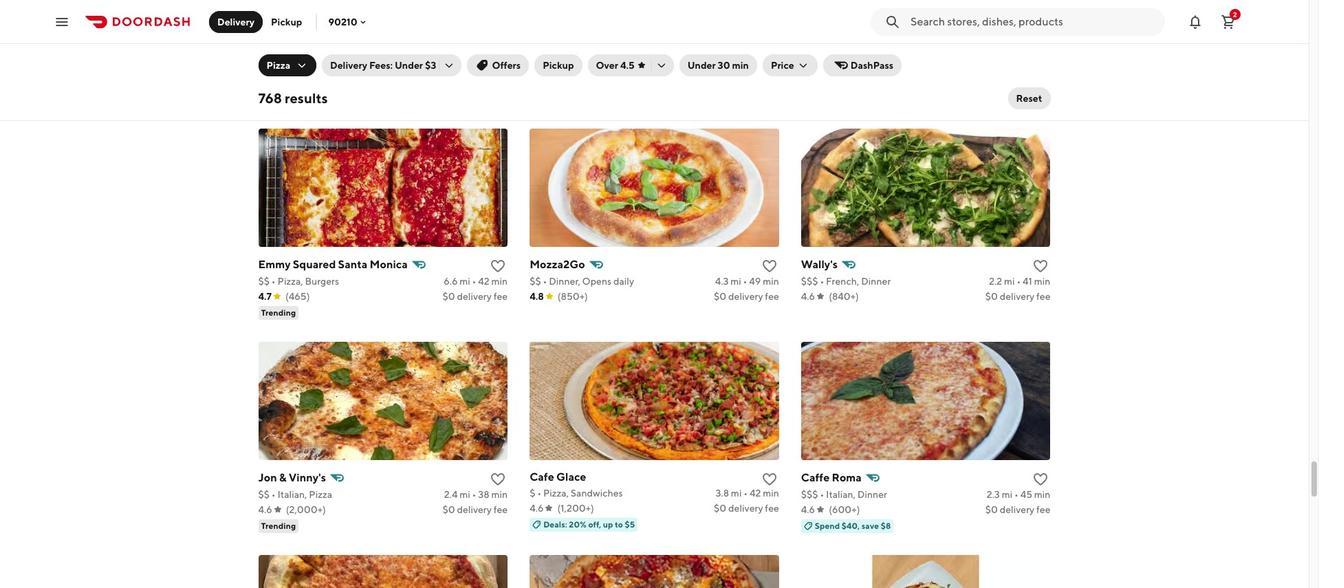 Task type: vqa. For each thing, say whether or not it's contained in the screenshot.
created at top
no



Task type: locate. For each thing, give the bounding box(es) containing it.
delivery for wally's
[[1000, 291, 1035, 302]]

italian
[[258, 44, 291, 58]]

$​0 down '3.8'
[[714, 503, 727, 514]]

reset button
[[1008, 87, 1051, 109]]

41
[[1023, 276, 1033, 287]]

click to add this store to your saved list image for crossroads
[[761, 44, 778, 61]]

6.6 mi • 42 min
[[444, 276, 508, 287]]

delivery down 2.4 mi • 38 min
[[457, 504, 492, 515]]

$​0 for jon & vinny's
[[443, 504, 455, 515]]

2 trending from the top
[[261, 520, 296, 531]]

italian, down italian kitchen
[[278, 62, 307, 73]]

1 vertical spatial 42
[[750, 487, 761, 498]]

caffe roma
[[801, 471, 862, 484]]

42 for 3.8 mi • 42 min
[[750, 487, 761, 498]]

min right 35
[[763, 62, 779, 73]]

click to add this store to your saved list image up the 2.7 mi • 35 min
[[761, 44, 778, 61]]

42 for 6.6 mi • 42 min
[[478, 276, 490, 287]]

pickup button up italian kitchen
[[263, 11, 311, 33]]

$​0 delivery fee
[[443, 291, 508, 302], [714, 291, 779, 302], [986, 291, 1051, 302], [714, 503, 779, 514], [443, 504, 508, 515], [986, 504, 1051, 515]]

4.6 down wally's
[[801, 291, 815, 302]]

price
[[771, 60, 794, 71]]

click to add this store to your saved list image for jon & vinny's
[[490, 471, 506, 487]]

superfina
[[830, 44, 880, 58]]

delivery down 2.3 mi • 45 min
[[1000, 504, 1035, 515]]

$​0 left reset button
[[986, 77, 998, 89]]

• left 53
[[472, 62, 476, 73]]

under left $3
[[395, 60, 423, 71]]

42
[[478, 276, 490, 287], [750, 487, 761, 498]]

min for caffe roma
[[1034, 489, 1051, 500]]

1 vertical spatial pizza,
[[278, 276, 303, 287]]

click to add this store to your saved list image for caffe roma
[[1033, 471, 1049, 487]]

under left 2.7 on the top right of page
[[688, 60, 716, 71]]

$​0 delivery fee down 2.3 mi • 45 min
[[986, 504, 1051, 515]]

•
[[272, 62, 276, 73], [472, 62, 476, 73], [549, 62, 553, 73], [744, 62, 748, 73], [815, 62, 819, 73], [272, 276, 276, 287], [472, 276, 476, 287], [543, 276, 547, 287], [743, 276, 747, 287], [820, 276, 824, 287], [1017, 276, 1021, 287], [537, 487, 541, 498], [744, 487, 748, 498], [272, 489, 276, 500], [472, 489, 476, 500], [820, 489, 824, 500], [1015, 489, 1019, 500]]

1 vertical spatial pickup
[[543, 60, 574, 71]]

4.3
[[715, 276, 729, 287]]

$​0 delivery fee down 4.3 mi • 49 min
[[714, 291, 779, 302]]

click to add this store to your saved list image up 6.6 mi • 42 min
[[490, 258, 506, 274]]

1 vertical spatial $$ • italian, pizza
[[258, 489, 332, 500]]

$$ • italian, pizza down jon & vinny's on the left of the page
[[258, 489, 332, 500]]

$$ • dinner, opens daily
[[530, 276, 634, 287]]

$​0 down 2.2
[[986, 291, 998, 302]]

jon
[[258, 471, 277, 484]]

click to add this store to your saved list image up 4.3 mi • 49 min
[[761, 258, 778, 274]]

$$$ down crossroads
[[530, 62, 547, 73]]

0 horizontal spatial pizza,
[[278, 276, 303, 287]]

fee
[[1037, 77, 1051, 89], [494, 291, 508, 302], [765, 291, 779, 302], [1037, 291, 1051, 302], [765, 503, 779, 514], [494, 504, 508, 515], [1037, 504, 1051, 515]]

$$ down jon
[[258, 489, 270, 500]]

min right 53
[[491, 62, 508, 73]]

click to add this store to your saved list image for wally's
[[1033, 258, 1049, 274]]

delivery button
[[209, 11, 263, 33]]

delivery inside $$ • pizza, gluten-free $​0 delivery fee
[[1000, 77, 1035, 89]]

mi for emmy squared santa monica
[[460, 276, 470, 287]]

pickup up italian kitchen
[[271, 16, 302, 27]]

• down emmy
[[272, 276, 276, 287]]

pizza for italian kitchen
[[309, 62, 332, 73]]

0 vertical spatial trending
[[261, 307, 296, 318]]

1 vertical spatial dinner
[[858, 489, 887, 500]]

42 right 6.6
[[478, 276, 490, 287]]

notification bell image
[[1187, 13, 1204, 30]]

1 horizontal spatial pickup
[[543, 60, 574, 71]]

$$ • pizza, burgers
[[258, 276, 339, 287]]

pizza, up (465)
[[278, 276, 303, 287]]

crossroads
[[530, 44, 587, 58]]

$$$ for caffe roma
[[801, 489, 818, 500]]

$ • pizza, sandwiches
[[530, 487, 623, 498]]

0 vertical spatial pickup button
[[263, 11, 311, 33]]

2.7 mi • 35 min
[[716, 62, 779, 73]]

2.3 mi • 45 min
[[987, 489, 1051, 500]]

$$ • italian, pizza for kitchen
[[258, 62, 332, 73]]

$$$ for wally's
[[801, 276, 818, 287]]

min
[[732, 60, 749, 71], [491, 62, 508, 73], [763, 62, 779, 73], [491, 276, 508, 287], [763, 276, 779, 287], [1034, 276, 1051, 287], [763, 487, 779, 498], [491, 489, 508, 500], [1034, 489, 1051, 500]]

1 horizontal spatial pickup button
[[535, 54, 582, 76]]

fee down 2.4 mi • 38 min
[[494, 504, 508, 515]]

mi right 30
[[731, 62, 742, 73]]

dinner,
[[549, 276, 580, 287]]

$​0 delivery fee down 2.4 mi • 38 min
[[443, 504, 508, 515]]

trending
[[261, 307, 296, 318], [261, 520, 296, 531]]

$​0 delivery fee for emmy squared santa monica
[[443, 291, 508, 302]]

dashpass
[[851, 60, 894, 71]]

kitchen
[[293, 44, 333, 58]]

mi right 3.5
[[459, 62, 470, 73]]

mi for italian kitchen
[[459, 62, 470, 73]]

• right '3.8'
[[744, 487, 748, 498]]

delivery for emmy squared santa monica
[[457, 291, 492, 302]]

$​0 down 2.4
[[443, 504, 455, 515]]

mi right 2.4
[[460, 489, 470, 500]]

results
[[285, 90, 328, 106]]

min right the '45' in the bottom right of the page
[[1034, 489, 1051, 500]]

$$$ down wally's
[[801, 276, 818, 287]]

&
[[279, 471, 286, 484]]

$5
[[625, 519, 635, 529]]

$$ for &
[[258, 489, 270, 500]]

0 vertical spatial $$ • italian, pizza
[[258, 62, 332, 73]]

min right 6.6
[[491, 276, 508, 287]]

french,
[[826, 276, 859, 287]]

• down crossroads
[[549, 62, 553, 73]]

daily
[[614, 276, 634, 287]]

2.4
[[444, 489, 458, 500]]

mi for wally's
[[1004, 276, 1015, 287]]

dinner for caffe roma
[[858, 489, 887, 500]]

1 $$ • italian, pizza from the top
[[258, 62, 332, 73]]

click to add this store to your saved list image
[[490, 44, 506, 61], [490, 258, 506, 274], [1033, 258, 1049, 274], [761, 471, 778, 487]]

0 horizontal spatial delivery
[[217, 16, 255, 27]]

emmy
[[258, 258, 291, 271]]

1 horizontal spatial delivery
[[330, 60, 367, 71]]

pizza, down goop superfina
[[821, 62, 846, 73]]

2
[[1233, 10, 1237, 18]]

• down caffe
[[820, 489, 824, 500]]

1 vertical spatial opens
[[582, 276, 612, 287]]

$$ up 4.7 on the left of the page
[[258, 276, 270, 287]]

• down goop
[[815, 62, 819, 73]]

under inside button
[[688, 60, 716, 71]]

1 vertical spatial $$$
[[801, 276, 818, 287]]

trending down (2,000+)
[[261, 520, 296, 531]]

4.7
[[258, 291, 272, 302]]

$$$ • french, dinner
[[801, 276, 891, 287]]

0 horizontal spatial under
[[395, 60, 423, 71]]

4.6 for jon & vinny's
[[258, 504, 272, 515]]

rave reviews
[[261, 94, 315, 104]]

click to add this store to your saved list image up 2.2 mi • 41 min
[[1033, 258, 1049, 274]]

italian, for kitchen
[[278, 62, 307, 73]]

price button
[[763, 54, 818, 76]]

mi right 4.3
[[731, 276, 741, 287]]

min right 49
[[763, 276, 779, 287]]

dinner for wally's
[[861, 276, 891, 287]]

4.6 down jon
[[258, 504, 272, 515]]

goop
[[801, 44, 828, 58]]

pizza button
[[258, 54, 316, 76]]

trending down 4.7 on the left of the page
[[261, 307, 296, 318]]

reviews
[[282, 94, 315, 104]]

click to add this store to your saved list image for italian kitchen
[[490, 44, 506, 61]]

• up 4.8
[[543, 276, 547, 287]]

0 vertical spatial $$$
[[530, 62, 547, 73]]

2.7
[[716, 62, 729, 73]]

pizza for jon & vinny's
[[309, 489, 332, 500]]

$$ down goop
[[801, 62, 813, 73]]

min left 35
[[732, 60, 749, 71]]

2 vertical spatial pizza,
[[543, 487, 569, 498]]

mi right 2.2
[[1004, 276, 1015, 287]]

fee down 2.3 mi • 45 min
[[1037, 504, 1051, 515]]

2 vertical spatial $$$
[[801, 489, 818, 500]]

delivery for caffe roma
[[1000, 504, 1035, 515]]

fee for jon & vinny's
[[494, 504, 508, 515]]

min right 41
[[1034, 276, 1051, 287]]

delivery down 2.2 mi • 41 min
[[1000, 291, 1035, 302]]

dinner
[[861, 276, 891, 287], [858, 489, 887, 500]]

1 horizontal spatial under
[[688, 60, 716, 71]]

• left 38
[[472, 489, 476, 500]]

fee up reset
[[1037, 77, 1051, 89]]

$$ • italian, pizza down italian kitchen
[[258, 62, 332, 73]]

$40,
[[842, 520, 860, 531]]

deals:
[[544, 519, 567, 529]]

dinner right the 'french,'
[[861, 276, 891, 287]]

0 vertical spatial pizza,
[[821, 62, 846, 73]]

pickup
[[271, 16, 302, 27], [543, 60, 574, 71]]

(850+)
[[558, 291, 588, 302]]

min right 38
[[491, 489, 508, 500]]

mi right 6.6
[[460, 276, 470, 287]]

delivery down 6.6 mi • 42 min
[[457, 291, 492, 302]]

$​0 down the 2.3
[[986, 504, 998, 515]]

delivery down 4.3 mi • 49 min
[[728, 291, 763, 302]]

opens
[[555, 62, 584, 73], [582, 276, 612, 287]]

pizza down italian
[[267, 60, 291, 71]]

delivery inside "button"
[[217, 16, 255, 27]]

0 horizontal spatial pickup
[[271, 16, 302, 27]]

1 vertical spatial delivery
[[330, 60, 367, 71]]

opens down crossroads
[[555, 62, 584, 73]]

click to add this store to your saved list image up 3.5 mi • 53 min at top
[[490, 44, 506, 61]]

0 vertical spatial delivery
[[217, 16, 255, 27]]

$​0 down 4.3
[[714, 291, 727, 302]]

$​0
[[986, 77, 998, 89], [443, 291, 455, 302], [714, 291, 727, 302], [986, 291, 998, 302], [714, 503, 727, 514], [443, 504, 455, 515], [986, 504, 998, 515]]

2 $$ • italian, pizza from the top
[[258, 489, 332, 500]]

click to add this store to your saved list image up 2.4 mi • 38 min
[[490, 471, 506, 487]]

0 vertical spatial 42
[[478, 276, 490, 287]]

min for crossroads
[[763, 62, 779, 73]]

$$
[[258, 62, 270, 73], [801, 62, 813, 73], [258, 276, 270, 287], [530, 276, 541, 287], [258, 489, 270, 500]]

$$$
[[530, 62, 547, 73], [801, 276, 818, 287], [801, 489, 818, 500]]

italian, down jon & vinny's on the left of the page
[[278, 489, 307, 500]]

free
[[882, 62, 903, 73]]

click to add this store to your saved list image up 2.3 mi • 45 min
[[1033, 471, 1049, 487]]

off,
[[588, 519, 601, 529]]

pickup down crossroads
[[543, 60, 574, 71]]

$​0 down 6.6
[[443, 291, 455, 302]]

fee for emmy squared santa monica
[[494, 291, 508, 302]]

trending for jon
[[261, 520, 296, 531]]

2 under from the left
[[688, 60, 716, 71]]

delivery
[[1000, 77, 1035, 89], [457, 291, 492, 302], [728, 291, 763, 302], [1000, 291, 1035, 302], [728, 503, 763, 514], [457, 504, 492, 515], [1000, 504, 1035, 515]]

3.5 mi • 53 min
[[444, 62, 508, 73]]

dinner down roma
[[858, 489, 887, 500]]

$​0 delivery fee down 2.2 mi • 41 min
[[986, 291, 1051, 302]]

0 vertical spatial dinner
[[861, 276, 891, 287]]

pizza, inside $$ • pizza, gluten-free $​0 delivery fee
[[821, 62, 846, 73]]

pizza, for 3.8 mi • 42 min
[[543, 487, 569, 498]]

mi right '3.8'
[[731, 487, 742, 498]]

$​0 for caffe roma
[[986, 504, 998, 515]]

0 horizontal spatial pickup button
[[263, 11, 311, 33]]

fee inside $$ • pizza, gluten-free $​0 delivery fee
[[1037, 77, 1051, 89]]

min for italian kitchen
[[491, 62, 508, 73]]

dashpass button
[[823, 54, 902, 76]]

$$ down italian
[[258, 62, 270, 73]]

pizza,
[[821, 62, 846, 73], [278, 276, 303, 287], [543, 487, 569, 498]]

768
[[258, 90, 282, 106]]

fee down 6.6 mi • 42 min
[[494, 291, 508, 302]]

under 30 min button
[[679, 54, 757, 76]]

opens left daily on the left
[[582, 276, 612, 287]]

delivery for delivery fees: under $3
[[330, 60, 367, 71]]

goop superfina
[[801, 44, 880, 58]]

italian, up (600+)
[[826, 489, 856, 500]]

pizza up (2,000+)
[[309, 489, 332, 500]]

0 horizontal spatial 42
[[478, 276, 490, 287]]

delivery fees: under $3
[[330, 60, 436, 71]]

pizza
[[267, 60, 291, 71], [309, 62, 332, 73], [309, 489, 332, 500]]

open menu image
[[54, 13, 70, 30]]

mi right the 2.3
[[1002, 489, 1013, 500]]

min for jon & vinny's
[[491, 489, 508, 500]]

delivery for mozza2go
[[728, 291, 763, 302]]

2 button
[[1215, 8, 1242, 35]]

mozza2go
[[530, 258, 585, 271]]

delivery up reset
[[1000, 77, 1035, 89]]

1 horizontal spatial 42
[[750, 487, 761, 498]]

1 under from the left
[[395, 60, 423, 71]]

mi for mozza2go
[[731, 276, 741, 287]]

• left 41
[[1017, 276, 1021, 287]]

mi for caffe roma
[[1002, 489, 1013, 500]]

over
[[596, 60, 618, 71]]

trending for emmy
[[261, 307, 296, 318]]

1 trending from the top
[[261, 307, 296, 318]]

click to add this store to your saved list image
[[761, 44, 778, 61], [761, 258, 778, 274], [490, 471, 506, 487], [1033, 471, 1049, 487]]

1 horizontal spatial pizza,
[[543, 487, 569, 498]]

Store search: begin typing to search for stores available on DoorDash text field
[[911, 14, 1157, 29]]

delivery
[[217, 16, 255, 27], [330, 60, 367, 71]]

$$ for kitchen
[[258, 62, 270, 73]]

fee down 4.3 mi • 49 min
[[765, 291, 779, 302]]

$​0 delivery fee down 6.6 mi • 42 min
[[443, 291, 508, 302]]

0 vertical spatial pickup
[[271, 16, 302, 27]]

2 horizontal spatial pizza,
[[821, 62, 846, 73]]

italian, for roma
[[826, 489, 856, 500]]

4.6 up spend
[[801, 504, 815, 515]]

$$$ down caffe
[[801, 489, 818, 500]]

over 4.5 button
[[588, 54, 674, 76]]

$​0 delivery fee for caffe roma
[[986, 504, 1051, 515]]

fee down 2.2 mi • 41 min
[[1037, 291, 1051, 302]]

1 vertical spatial trending
[[261, 520, 296, 531]]

$$ • italian, pizza
[[258, 62, 332, 73], [258, 489, 332, 500]]

pizza down kitchen
[[309, 62, 332, 73]]

pickup button
[[263, 11, 311, 33], [535, 54, 582, 76]]



Task type: describe. For each thing, give the bounding box(es) containing it.
$​0 delivery fee for mozza2go
[[714, 291, 779, 302]]

under 30 min
[[688, 60, 749, 71]]

save
[[862, 520, 879, 531]]

cafe glace
[[530, 470, 586, 483]]

768 results
[[258, 90, 328, 106]]

3.8
[[716, 487, 729, 498]]

delivery for jon & vinny's
[[457, 504, 492, 515]]

90210 button
[[328, 16, 368, 27]]

monica
[[370, 258, 408, 271]]

delivery down 3.8 mi • 42 min
[[728, 503, 763, 514]]

• down italian
[[272, 62, 276, 73]]

$$ • pizza, gluten-free $​0 delivery fee
[[801, 62, 1051, 89]]

$$$ for crossroads
[[530, 62, 547, 73]]

fee down 3.8 mi • 42 min
[[765, 503, 779, 514]]

20%
[[569, 519, 587, 529]]

$​0 for mozza2go
[[714, 291, 727, 302]]

click to add this store to your saved list image for mozza2go
[[761, 258, 778, 274]]

$
[[530, 487, 535, 498]]

burgers
[[305, 276, 339, 287]]

$$$ • opens daily, vegan
[[530, 62, 638, 73]]

3 items, open order cart image
[[1220, 13, 1237, 30]]

offers
[[492, 60, 521, 71]]

fees:
[[369, 60, 393, 71]]

4.6 down '$'
[[530, 503, 544, 514]]

vegan
[[610, 62, 638, 73]]

2.2 mi • 41 min
[[989, 276, 1051, 287]]

$​0 delivery fee down 3.8 mi • 42 min
[[714, 503, 779, 514]]

$$ for squared
[[258, 276, 270, 287]]

$​0 for wally's
[[986, 291, 998, 302]]

(1,200+)
[[558, 503, 594, 514]]

caffe
[[801, 471, 830, 484]]

delivery for delivery
[[217, 16, 255, 27]]

49
[[749, 276, 761, 287]]

(465)
[[285, 291, 310, 302]]

90210
[[328, 16, 357, 27]]

$​0 inside $$ • pizza, gluten-free $​0 delivery fee
[[986, 77, 998, 89]]

min for wally's
[[1034, 276, 1051, 287]]

$$ • italian, pizza for &
[[258, 489, 332, 500]]

reset
[[1016, 93, 1042, 104]]

$​0 delivery fee for jon & vinny's
[[443, 504, 508, 515]]

min inside under 30 min button
[[732, 60, 749, 71]]

click to add this store to your saved list image for emmy squared santa monica
[[490, 258, 506, 274]]

35
[[749, 62, 761, 73]]

$8
[[881, 520, 891, 531]]

4.6 for wally's
[[801, 291, 815, 302]]

italian, for &
[[278, 489, 307, 500]]

30
[[718, 60, 730, 71]]

• left the '45' in the bottom right of the page
[[1015, 489, 1019, 500]]

1 vertical spatial pickup button
[[535, 54, 582, 76]]

vinny's
[[289, 471, 326, 484]]

(600+)
[[829, 504, 860, 515]]

fee for caffe roma
[[1037, 504, 1051, 515]]

• left 35
[[744, 62, 748, 73]]

glace
[[557, 470, 586, 483]]

• right '$'
[[537, 487, 541, 498]]

santa
[[338, 258, 368, 271]]

gluten-
[[848, 62, 882, 73]]

4.8
[[530, 291, 544, 302]]

click to add this store to your saved list image left caffe
[[761, 471, 778, 487]]

• left 49
[[743, 276, 747, 287]]

pizza inside button
[[267, 60, 291, 71]]

4.6 for caffe roma
[[801, 504, 815, 515]]

sandwiches
[[571, 487, 623, 498]]

squared
[[293, 258, 336, 271]]

jon & vinny's
[[258, 471, 326, 484]]

• right 6.6
[[472, 276, 476, 287]]

italian kitchen
[[258, 44, 333, 58]]

fee for mozza2go
[[765, 291, 779, 302]]

$$ inside $$ • pizza, gluten-free $​0 delivery fee
[[801, 62, 813, 73]]

min for emmy squared santa monica
[[491, 276, 508, 287]]

(840+)
[[829, 291, 859, 302]]

mi for jon & vinny's
[[460, 489, 470, 500]]

$3
[[425, 60, 436, 71]]

spend
[[815, 520, 840, 531]]

fee for wally's
[[1037, 291, 1051, 302]]

• down wally's
[[820, 276, 824, 287]]

2.4 mi • 38 min
[[444, 489, 508, 500]]

0 vertical spatial opens
[[555, 62, 584, 73]]

$​0 delivery fee for wally's
[[986, 291, 1051, 302]]

2.2
[[989, 276, 1002, 287]]

pizza, for 6.6 mi • 42 min
[[278, 276, 303, 287]]

3.8 mi • 42 min
[[716, 487, 779, 498]]

to
[[615, 519, 623, 529]]

rave
[[261, 94, 281, 104]]

$​0 for emmy squared santa monica
[[443, 291, 455, 302]]

wally's
[[801, 258, 838, 271]]

$$ up 4.8
[[530, 276, 541, 287]]

2.3
[[987, 489, 1000, 500]]

deals: 20% off, up to $5
[[544, 519, 635, 529]]

cafe
[[530, 470, 554, 483]]

45
[[1021, 489, 1033, 500]]

38
[[478, 489, 490, 500]]

$$$ • italian, dinner
[[801, 489, 887, 500]]

53
[[478, 62, 490, 73]]

min right '3.8'
[[763, 487, 779, 498]]

offers button
[[467, 54, 529, 76]]

(2,000+)
[[286, 504, 326, 515]]

• inside $$ • pizza, gluten-free $​0 delivery fee
[[815, 62, 819, 73]]

6.6
[[444, 276, 458, 287]]

min for mozza2go
[[763, 276, 779, 287]]

• down jon
[[272, 489, 276, 500]]

over 4.5
[[596, 60, 635, 71]]

roma
[[832, 471, 862, 484]]

up
[[603, 519, 613, 529]]

mi for crossroads
[[731, 62, 742, 73]]



